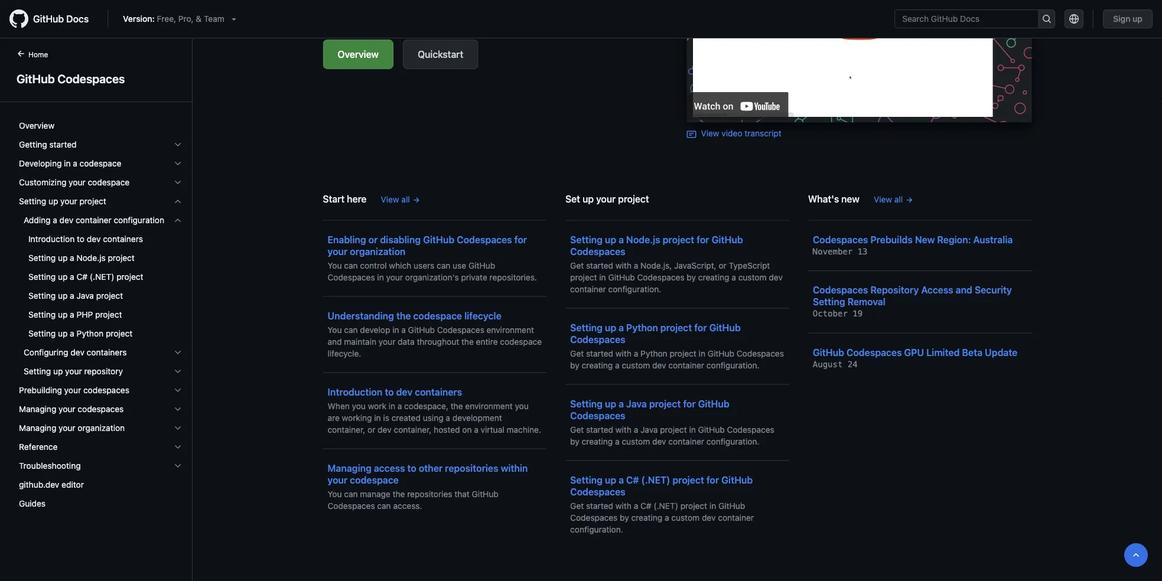 Task type: locate. For each thing, give the bounding box(es) containing it.
removal
[[847, 296, 885, 307]]

sc 9kayk9 0 image for reference
[[173, 442, 183, 452]]

setting up a c# (.net) project
[[28, 272, 143, 282]]

developing in a codespace
[[19, 159, 121, 168]]

5 sc 9kayk9 0 image from the top
[[173, 386, 183, 395]]

sc 9kayk9 0 image inside managing your organization dropdown button
[[173, 424, 183, 433]]

1 sc 9kayk9 0 image from the top
[[173, 197, 183, 206]]

node.js up the 'node.js,'
[[626, 234, 660, 245]]

view right link icon
[[701, 128, 719, 138]]

link image
[[687, 130, 696, 139]]

the up development at the bottom
[[451, 401, 463, 411]]

organization up control
[[350, 246, 406, 257]]

0 horizontal spatial node.js
[[77, 253, 106, 263]]

0 horizontal spatial all
[[401, 194, 410, 204]]

managing your codespaces button
[[14, 400, 187, 419]]

a inside dropdown button
[[73, 159, 77, 168]]

1 all from the left
[[401, 194, 410, 204]]

with inside setting up a node.js project for github codespaces get started with a node.js, javascript, or typescript project in github codespaces by creating a custom dev container configuration.
[[616, 261, 631, 270]]

organization inside enabling or disabling github codespaces for your organization you can control which users can use github codespaces in your organization's private repositories.
[[350, 246, 406, 257]]

managing up the reference
[[19, 423, 56, 433]]

0 horizontal spatial to
[[77, 234, 85, 244]]

environment inside understanding the codespace lifecycle you can develop in a github codespaces environment and maintain your data throughout the entire codespace lifecycle.
[[487, 325, 534, 335]]

sc 9kayk9 0 image inside getting started 'dropdown button'
[[173, 140, 183, 149]]

1 horizontal spatial and
[[956, 284, 972, 296]]

6 sc 9kayk9 0 image from the top
[[173, 424, 183, 433]]

0 vertical spatial overview
[[338, 49, 379, 60]]

managing
[[19, 404, 56, 414], [19, 423, 56, 433], [328, 463, 372, 474]]

codespaces inside codespaces prebuilds new region: australia november 13
[[813, 234, 868, 245]]

None search field
[[895, 9, 1055, 28]]

node.js inside github codespaces element
[[77, 253, 106, 263]]

1 horizontal spatial c#
[[626, 474, 639, 486]]

python for setting up a python project for github codespaces get started with a python project in github codespaces by creating a custom dev container configuration.
[[626, 322, 658, 333]]

working
[[342, 413, 372, 423]]

0 vertical spatial (.net)
[[90, 272, 114, 282]]

or up control
[[368, 234, 378, 245]]

2 you from the top
[[328, 325, 342, 335]]

private
[[461, 272, 487, 282]]

to up the work
[[385, 386, 394, 398]]

setting up a node.js project link
[[14, 249, 187, 268]]

java
[[77, 291, 94, 301], [626, 398, 647, 409], [640, 425, 658, 434]]

0 vertical spatial and
[[956, 284, 972, 296]]

(.net)
[[90, 272, 114, 282], [641, 474, 670, 486], [654, 501, 678, 511]]

2 sc 9kayk9 0 image from the top
[[173, 216, 183, 225]]

github codespaces
[[17, 71, 125, 85]]

setting for setting up a python project
[[28, 329, 56, 339]]

2 vertical spatial containers
[[415, 386, 462, 398]]

setting up your project element
[[9, 192, 192, 381], [9, 211, 192, 381]]

0 horizontal spatial introduction
[[28, 234, 75, 244]]

1 vertical spatial organization
[[78, 423, 125, 433]]

codespaces inside managing access to other repositories within your codespace you can manage the repositories that github codespaces can access.
[[328, 501, 375, 511]]

can inside understanding the codespace lifecycle you can develop in a github codespaces environment and maintain your data throughout the entire codespace lifecycle.
[[344, 325, 358, 335]]

team
[[204, 14, 224, 24]]

setting for setting up a java project for github codespaces get started with a java project in github codespaces by creating a custom dev container configuration.
[[570, 398, 603, 409]]

0 horizontal spatial overview
[[19, 121, 54, 131]]

containers up repository
[[87, 348, 127, 357]]

you up the "lifecycle."
[[328, 325, 342, 335]]

configuring dev containers
[[24, 348, 127, 357]]

australia
[[973, 234, 1013, 245]]

security
[[975, 284, 1012, 296]]

environment up entire
[[487, 325, 534, 335]]

for for setting up a node.js project for github codespaces
[[697, 234, 709, 245]]

codespaces inside codespaces repository access and security setting removal october 19
[[813, 284, 868, 296]]

you inside managing access to other repositories within your codespace you can manage the repositories that github codespaces can access.
[[328, 489, 342, 499]]

0 vertical spatial containers
[[103, 234, 143, 244]]

development
[[452, 413, 502, 423]]

node.js
[[626, 234, 660, 245], [77, 253, 106, 263]]

setting for setting up a c# (.net) project for github codespaces get started with a c# (.net) project in github codespaces by creating a custom dev container configuration.
[[570, 474, 603, 486]]

sign
[[1113, 14, 1130, 24]]

codespace
[[80, 159, 121, 168], [88, 178, 130, 187], [413, 310, 462, 321], [500, 337, 542, 346], [350, 474, 399, 486]]

setting for setting up a java project
[[28, 291, 56, 301]]

creating inside setting up a java project for github codespaces get started with a java project in github codespaces by creating a custom dev container configuration.
[[582, 437, 613, 446]]

node.js inside setting up a node.js project for github codespaces get started with a node.js, javascript, or typescript project in github codespaces by creating a custom dev container configuration.
[[626, 234, 660, 245]]

sc 9kayk9 0 image for setting up your repository
[[173, 367, 183, 376]]

or inside setting up a node.js project for github codespaces get started with a node.js, javascript, or typescript project in github codespaces by creating a custom dev container configuration.
[[719, 261, 727, 270]]

and right access
[[956, 284, 972, 296]]

codespace right entire
[[500, 337, 542, 346]]

0 vertical spatial to
[[77, 234, 85, 244]]

view all link up the "disabling"
[[381, 193, 420, 206]]

introduction for introduction to dev containers
[[28, 234, 75, 244]]

gpu
[[904, 347, 924, 358]]

sc 9kayk9 0 image inside setting up your project dropdown button
[[173, 197, 183, 206]]

environment inside introduction to dev containers when you work in a codespace, the environment you are working in is created using a development container, or dev container, hosted on a virtual machine.
[[465, 401, 513, 411]]

get inside setting up a java project for github codespaces get started with a java project in github codespaces by creating a custom dev container configuration.
[[570, 425, 584, 434]]

managing inside managing access to other repositories within your codespace you can manage the repositories that github codespaces can access.
[[328, 463, 372, 474]]

a inside dropdown button
[[53, 215, 57, 225]]

0 vertical spatial introduction
[[28, 234, 75, 244]]

view right 'new'
[[874, 194, 892, 204]]

0 vertical spatial or
[[368, 234, 378, 245]]

new
[[915, 234, 935, 245]]

introduction
[[28, 234, 75, 244], [328, 386, 382, 398]]

repositories up that
[[445, 463, 498, 474]]

introduction down adding
[[28, 234, 75, 244]]

4 sc 9kayk9 0 image from the top
[[173, 367, 183, 376]]

1 view all link from the left
[[381, 193, 420, 206]]

0 vertical spatial overview link
[[323, 40, 393, 69]]

github
[[33, 13, 64, 25], [17, 71, 55, 85], [423, 234, 454, 245], [712, 234, 743, 245], [468, 261, 495, 270], [608, 272, 635, 282], [709, 322, 741, 333], [408, 325, 435, 335], [813, 347, 844, 358], [708, 349, 734, 358], [698, 398, 729, 409], [698, 425, 725, 434], [721, 474, 753, 486], [472, 489, 499, 499], [718, 501, 745, 511]]

guides
[[19, 499, 46, 509]]

view for codespaces prebuilds new region: australia
[[874, 194, 892, 204]]

up for setting up a node.js project
[[58, 253, 68, 263]]

get inside setting up a node.js project for github codespaces get started with a node.js, javascript, or typescript project in github codespaces by creating a custom dev container configuration.
[[570, 261, 584, 270]]

1 view all from the left
[[381, 194, 410, 204]]

codespace down getting started 'dropdown button'
[[80, 159, 121, 168]]

github docs link
[[9, 9, 98, 28]]

started inside setting up a node.js project for github codespaces get started with a node.js, javascript, or typescript project in github codespaces by creating a custom dev container configuration.
[[586, 261, 613, 270]]

0 horizontal spatial view all link
[[381, 193, 420, 206]]

transcript
[[745, 128, 781, 138]]

introduction up the when
[[328, 386, 382, 398]]

container inside setting up a node.js project for github codespaces get started with a node.js, javascript, or typescript project in github codespaces by creating a custom dev container configuration.
[[570, 284, 606, 294]]

1 setting up your project element from the top
[[9, 192, 192, 381]]

your inside setting up your project dropdown button
[[60, 196, 77, 206]]

november
[[813, 247, 853, 256]]

up for setting up a php project
[[58, 310, 68, 320]]

in
[[64, 159, 71, 168], [377, 272, 384, 282], [599, 272, 606, 282], [392, 325, 399, 335], [699, 349, 705, 358], [389, 401, 395, 411], [374, 413, 381, 423], [689, 425, 696, 434], [709, 501, 716, 511]]

dev inside setting up a python project for github codespaces get started with a python project in github codespaces by creating a custom dev container configuration.
[[652, 360, 666, 370]]

you left manage
[[328, 489, 342, 499]]

0 horizontal spatial and
[[328, 337, 342, 346]]

select language: current language is english image
[[1069, 14, 1079, 24]]

containers
[[103, 234, 143, 244], [87, 348, 127, 357], [415, 386, 462, 398]]

up for setting up your project
[[48, 196, 58, 206]]

node.js for setting up a node.js project
[[77, 253, 106, 263]]

access
[[921, 284, 953, 296]]

codespaces prebuilds new region: australia november 13
[[813, 234, 1013, 256]]

1 horizontal spatial introduction
[[328, 386, 382, 398]]

all for new
[[894, 194, 903, 204]]

0 vertical spatial organization
[[350, 246, 406, 257]]

for inside setting up a python project for github codespaces get started with a python project in github codespaces by creating a custom dev container configuration.
[[694, 322, 707, 333]]

for inside setting up a java project for github codespaces get started with a java project in github codespaces by creating a custom dev container configuration.
[[683, 398, 696, 409]]

container, down working
[[328, 425, 365, 434]]

1 horizontal spatial view
[[701, 128, 719, 138]]

1 vertical spatial overview
[[19, 121, 54, 131]]

up inside setting up a node.js project for github codespaces get started with a node.js, javascript, or typescript project in github codespaces by creating a custom dev container configuration.
[[605, 234, 616, 245]]

you up machine.
[[515, 401, 529, 411]]

1 horizontal spatial view all
[[874, 194, 903, 204]]

prebuilding your codespaces button
[[14, 381, 187, 400]]

c# for setting up a c# (.net) project
[[77, 272, 87, 282]]

custom inside setting up a python project for github codespaces get started with a python project in github codespaces by creating a custom dev container configuration.
[[622, 360, 650, 370]]

codespace up manage
[[350, 474, 399, 486]]

0 horizontal spatial you
[[352, 401, 366, 411]]

4 with from the top
[[616, 501, 631, 511]]

organization
[[350, 246, 406, 257], [78, 423, 125, 433]]

1 sc 9kayk9 0 image from the top
[[173, 140, 183, 149]]

repositories
[[445, 463, 498, 474], [407, 489, 452, 499]]

you inside enabling or disabling github codespaces for your organization you can control which users can use github codespaces in your organization's private repositories.
[[328, 261, 342, 270]]

you down the "enabling"
[[328, 261, 342, 270]]

containers inside introduction to dev containers when you work in a codespace, the environment you are working in is created using a development container, or dev container, hosted on a virtual machine.
[[415, 386, 462, 398]]

setting up a python project
[[28, 329, 133, 339]]

2 vertical spatial java
[[640, 425, 658, 434]]

sc 9kayk9 0 image inside "configuring dev containers" dropdown button
[[173, 348, 183, 357]]

24
[[848, 359, 858, 369]]

up for setting up your repository
[[53, 367, 63, 376]]

7 sc 9kayk9 0 image from the top
[[173, 442, 183, 452]]

the up the access.
[[393, 489, 405, 499]]

setting inside setting up a java project for github codespaces get started with a java project in github codespaces by creating a custom dev container configuration.
[[570, 398, 603, 409]]

2 horizontal spatial view
[[874, 194, 892, 204]]

1 vertical spatial you
[[328, 325, 342, 335]]

1 horizontal spatial node.js
[[626, 234, 660, 245]]

managing up manage
[[328, 463, 372, 474]]

1 vertical spatial and
[[328, 337, 342, 346]]

sc 9kayk9 0 image
[[173, 140, 183, 149], [173, 159, 183, 168], [173, 178, 183, 187], [173, 367, 183, 376], [173, 386, 183, 395], [173, 424, 183, 433], [173, 442, 183, 452]]

organization down managing your codespaces dropdown button
[[78, 423, 125, 433]]

up inside 'link'
[[58, 329, 68, 339]]

1 horizontal spatial overview link
[[323, 40, 393, 69]]

setting for setting up your repository
[[24, 367, 51, 376]]

home link
[[12, 49, 67, 61]]

container inside dropdown button
[[76, 215, 111, 225]]

configuration. inside setting up a java project for github codespaces get started with a java project in github codespaces by creating a custom dev container configuration.
[[706, 437, 759, 446]]

all up prebuilds
[[894, 194, 903, 204]]

with inside setting up a java project for github codespaces get started with a java project in github codespaces by creating a custom dev container configuration.
[[616, 425, 631, 434]]

4 sc 9kayk9 0 image from the top
[[173, 405, 183, 414]]

managing inside dropdown button
[[19, 404, 56, 414]]

python for setting up a python project
[[77, 329, 103, 339]]

setting inside setting up a node.js project for github codespaces get started with a node.js, javascript, or typescript project in github codespaces by creating a custom dev container configuration.
[[570, 234, 603, 245]]

codespaces
[[57, 71, 125, 85], [457, 234, 512, 245], [813, 234, 868, 245], [570, 246, 625, 257], [328, 272, 375, 282], [637, 272, 684, 282], [813, 284, 868, 296], [437, 325, 484, 335], [570, 334, 625, 345], [847, 347, 902, 358], [737, 349, 784, 358], [570, 410, 625, 421], [727, 425, 774, 434], [570, 486, 625, 497], [328, 501, 375, 511], [570, 513, 618, 523]]

3 sc 9kayk9 0 image from the top
[[173, 178, 183, 187]]

repositories up the access.
[[407, 489, 452, 499]]

2 vertical spatial managing
[[328, 463, 372, 474]]

19
[[853, 309, 863, 319]]

1 with from the top
[[616, 261, 631, 270]]

managing access to other repositories within your codespace you can manage the repositories that github codespaces can access.
[[328, 463, 528, 511]]

sc 9kayk9 0 image inside setting up your repository dropdown button
[[173, 367, 183, 376]]

(.net) inside setting up a c# (.net) project link
[[90, 272, 114, 282]]

1 vertical spatial introduction
[[328, 386, 382, 398]]

0 vertical spatial java
[[77, 291, 94, 301]]

get inside setting up a c# (.net) project for github codespaces get started with a c# (.net) project in github codespaces by creating a custom dev container configuration.
[[570, 501, 584, 511]]

understanding
[[328, 310, 394, 321]]

containers inside dropdown button
[[87, 348, 127, 357]]

0 vertical spatial node.js
[[626, 234, 660, 245]]

2 view all from the left
[[874, 194, 903, 204]]

1 vertical spatial containers
[[87, 348, 127, 357]]

managing your organization button
[[14, 419, 187, 438]]

adding a dev container configuration
[[24, 215, 164, 225]]

dev inside dropdown button
[[70, 348, 84, 357]]

your inside managing access to other repositories within your codespace you can manage the repositories that github codespaces can access.
[[328, 474, 348, 486]]

organization inside dropdown button
[[78, 423, 125, 433]]

managing down the prebuilding at the bottom of the page
[[19, 404, 56, 414]]

what's
[[808, 193, 839, 204]]

all
[[401, 194, 410, 204], [894, 194, 903, 204]]

your
[[69, 178, 85, 187], [596, 193, 616, 204], [60, 196, 77, 206], [328, 246, 348, 257], [386, 272, 403, 282], [379, 337, 395, 346], [65, 367, 82, 376], [64, 385, 81, 395], [59, 404, 75, 414], [59, 423, 75, 433], [328, 474, 348, 486]]

3 you from the top
[[328, 489, 342, 499]]

developing in a codespace button
[[14, 154, 187, 173]]

by
[[687, 272, 696, 282], [570, 360, 579, 370], [570, 437, 579, 446], [620, 513, 629, 523]]

1 vertical spatial managing
[[19, 423, 56, 433]]

0 vertical spatial managing
[[19, 404, 56, 414]]

0 horizontal spatial organization
[[78, 423, 125, 433]]

1 horizontal spatial to
[[385, 386, 394, 398]]

introduction to dev containers when you work in a codespace, the environment you are working in is created using a development container, or dev container, hosted on a virtual machine.
[[328, 386, 541, 434]]

home
[[28, 50, 48, 58]]

1 horizontal spatial you
[[515, 401, 529, 411]]

0 horizontal spatial view
[[381, 194, 399, 204]]

1 vertical spatial c#
[[626, 474, 639, 486]]

github codespaces gpu limited beta update august 24
[[813, 347, 1018, 369]]

adding a dev container configuration element
[[9, 211, 192, 343], [9, 230, 192, 343]]

in inside dropdown button
[[64, 159, 71, 168]]

setting
[[19, 196, 46, 206], [570, 234, 603, 245], [28, 253, 56, 263], [28, 272, 56, 282], [28, 291, 56, 301], [813, 296, 845, 307], [28, 310, 56, 320], [570, 322, 603, 333], [28, 329, 56, 339], [24, 367, 51, 376], [570, 398, 603, 409], [570, 474, 603, 486]]

repositories.
[[490, 272, 537, 282]]

project inside 'link'
[[106, 329, 133, 339]]

adding a dev container configuration element containing introduction to dev containers
[[9, 230, 192, 343]]

search image
[[1042, 14, 1051, 24]]

0 horizontal spatial overview link
[[14, 116, 187, 135]]

0 vertical spatial you
[[328, 261, 342, 270]]

up for set up your project
[[583, 193, 594, 204]]

using
[[423, 413, 443, 423]]

0 vertical spatial repositories
[[445, 463, 498, 474]]

github.dev editor
[[19, 480, 84, 490]]

for inside enabling or disabling github codespaces for your organization you can control which users can use github codespaces in your organization's private repositories.
[[514, 234, 527, 245]]

3 with from the top
[[616, 425, 631, 434]]

sc 9kayk9 0 image for troubleshooting
[[173, 461, 183, 471]]

setting inside setting up a c# (.net) project for github codespaces get started with a c# (.net) project in github codespaces by creating a custom dev container configuration.
[[570, 474, 603, 486]]

configuration.
[[608, 284, 661, 294], [706, 360, 759, 370], [706, 437, 759, 446], [570, 525, 623, 534]]

with for java
[[616, 425, 631, 434]]

for for setting up a java project for github codespaces
[[683, 398, 696, 409]]

view right here
[[381, 194, 399, 204]]

enabling
[[328, 234, 366, 245]]

can left the use at the top of page
[[437, 261, 450, 270]]

0 horizontal spatial container,
[[328, 425, 365, 434]]

2 with from the top
[[616, 349, 631, 358]]

2 adding a dev container configuration element from the top
[[9, 230, 192, 343]]

2 vertical spatial (.net)
[[654, 501, 678, 511]]

setting for setting up a node.js project for github codespaces get started with a node.js, javascript, or typescript project in github codespaces by creating a custom dev container configuration.
[[570, 234, 603, 245]]

managing inside dropdown button
[[19, 423, 56, 433]]

other
[[419, 463, 443, 474]]

1 vertical spatial or
[[719, 261, 727, 270]]

creating inside setting up a c# (.net) project for github codespaces get started with a c# (.net) project in github codespaces by creating a custom dev container configuration.
[[631, 513, 662, 523]]

can down manage
[[377, 501, 391, 511]]

view inside view video transcript link
[[701, 128, 719, 138]]

2 vertical spatial or
[[368, 425, 375, 434]]

up for setting up a node.js project for github codespaces get started with a node.js, javascript, or typescript project in github codespaces by creating a custom dev container configuration.
[[605, 234, 616, 245]]

c#
[[77, 272, 87, 282], [626, 474, 639, 486], [640, 501, 651, 511]]

your inside customizing your codespace dropdown button
[[69, 178, 85, 187]]

setting up a java project link
[[14, 287, 187, 305]]

1 vertical spatial environment
[[465, 401, 513, 411]]

you up working
[[352, 401, 366, 411]]

view all right here
[[381, 194, 410, 204]]

to inside managing access to other repositories within your codespace you can manage the repositories that github codespaces can access.
[[407, 463, 416, 474]]

view all for start here
[[381, 194, 410, 204]]

sc 9kayk9 0 image for developing in a codespace
[[173, 159, 183, 168]]

containers down configuration
[[103, 234, 143, 244]]

or down working
[[368, 425, 375, 434]]

node.js for setting up a node.js project for github codespaces get started with a node.js, javascript, or typescript project in github codespaces by creating a custom dev container configuration.
[[626, 234, 660, 245]]

codespaces down prebuilding your codespaces dropdown button
[[78, 404, 124, 414]]

setting up your repository
[[24, 367, 123, 376]]

1 vertical spatial codespaces
[[78, 404, 124, 414]]

beta
[[962, 347, 982, 358]]

dev
[[59, 215, 73, 225], [87, 234, 101, 244], [769, 272, 783, 282], [70, 348, 84, 357], [652, 360, 666, 370], [396, 386, 412, 398], [378, 425, 392, 434], [652, 437, 666, 446], [702, 513, 716, 523]]

1 vertical spatial node.js
[[77, 253, 106, 263]]

0 vertical spatial environment
[[487, 325, 534, 335]]

sign up
[[1113, 14, 1143, 24]]

3 sc 9kayk9 0 image from the top
[[173, 348, 183, 357]]

get inside setting up a python project for github codespaces get started with a python project in github codespaces by creating a custom dev container configuration.
[[570, 349, 584, 358]]

0 horizontal spatial view all
[[381, 194, 410, 204]]

2 sc 9kayk9 0 image from the top
[[173, 159, 183, 168]]

c# inside setting up a c# (.net) project link
[[77, 272, 87, 282]]

what's new
[[808, 193, 860, 204]]

2 vertical spatial to
[[407, 463, 416, 474]]

node.js up setting up a c# (.net) project
[[77, 253, 106, 263]]

2 horizontal spatial to
[[407, 463, 416, 474]]

get for setting up a node.js project for github codespaces
[[570, 261, 584, 270]]

0 vertical spatial codespaces
[[83, 385, 129, 395]]

to left other
[[407, 463, 416, 474]]

(.net) for setting up a c# (.net) project for github codespaces get started with a c# (.net) project in github codespaces by creating a custom dev container configuration.
[[641, 474, 670, 486]]

sc 9kayk9 0 image
[[173, 197, 183, 206], [173, 216, 183, 225], [173, 348, 183, 357], [173, 405, 183, 414], [173, 461, 183, 471]]

codespace down developing in a codespace dropdown button
[[88, 178, 130, 187]]

sc 9kayk9 0 image inside customizing your codespace dropdown button
[[173, 178, 183, 187]]

java inside github codespaces element
[[77, 291, 94, 301]]

codespace,
[[404, 401, 448, 411]]

to for introduction to dev containers
[[77, 234, 85, 244]]

sc 9kayk9 0 image inside prebuilding your codespaces dropdown button
[[173, 386, 183, 395]]

container, down created
[[394, 425, 431, 434]]

sc 9kayk9 0 image for managing your codespaces
[[173, 405, 183, 414]]

up for setting up a python project for github codespaces get started with a python project in github codespaces by creating a custom dev container configuration.
[[605, 322, 616, 333]]

2 all from the left
[[894, 194, 903, 204]]

sc 9kayk9 0 image inside troubleshooting dropdown button
[[173, 461, 183, 471]]

sc 9kayk9 0 image for configuring dev containers
[[173, 348, 183, 357]]

1 vertical spatial to
[[385, 386, 394, 398]]

view all link for start here
[[381, 193, 420, 206]]

1 horizontal spatial view all link
[[874, 193, 913, 206]]

introduction inside introduction to dev containers link
[[28, 234, 75, 244]]

and
[[956, 284, 972, 296], [328, 337, 342, 346]]

0 vertical spatial c#
[[77, 272, 87, 282]]

1 horizontal spatial organization
[[350, 246, 406, 257]]

1 horizontal spatial overview
[[338, 49, 379, 60]]

lifecycle
[[464, 310, 501, 321]]

javascript,
[[674, 261, 716, 270]]

view all right 'new'
[[874, 194, 903, 204]]

setting inside setting up a python project for github codespaces get started with a python project in github codespaces by creating a custom dev container configuration.
[[570, 322, 603, 333]]

codespaces down repository
[[83, 385, 129, 395]]

setting for setting up a node.js project
[[28, 253, 56, 263]]

1 horizontal spatial all
[[894, 194, 903, 204]]

1 vertical spatial java
[[626, 398, 647, 409]]

1 vertical spatial (.net)
[[641, 474, 670, 486]]

with inside setting up a python project for github codespaces get started with a python project in github codespaces by creating a custom dev container configuration.
[[616, 349, 631, 358]]

all up the "disabling"
[[401, 194, 410, 204]]

tooltip
[[1124, 543, 1148, 567]]

2 setting up your project element from the top
[[9, 211, 192, 381]]

1 horizontal spatial container,
[[394, 425, 431, 434]]

and up the "lifecycle."
[[328, 337, 342, 346]]

environment up development at the bottom
[[465, 401, 513, 411]]

up for setting up a java project
[[58, 291, 68, 301]]

containers for introduction to dev containers when you work in a codespace, the environment you are working in is created using a development container, or dev container, hosted on a virtual machine.
[[415, 386, 462, 398]]

or
[[368, 234, 378, 245], [719, 261, 727, 270], [368, 425, 375, 434]]

5 sc 9kayk9 0 image from the top
[[173, 461, 183, 471]]

2 container, from the left
[[394, 425, 431, 434]]

your inside setting up your repository dropdown button
[[65, 367, 82, 376]]

august 24 element
[[813, 359, 858, 369]]

or left typescript
[[719, 261, 727, 270]]

2 horizontal spatial c#
[[640, 501, 651, 511]]

work
[[368, 401, 386, 411]]

1 you from the top
[[328, 261, 342, 270]]

all for disabling
[[401, 194, 410, 204]]

a inside understanding the codespace lifecycle you can develop in a github codespaces environment and maintain your data throughout the entire codespace lifecycle.
[[401, 325, 406, 335]]

can up "maintain"
[[344, 325, 358, 335]]

setting for setting up a python project for github codespaces get started with a python project in github codespaces by creating a custom dev container configuration.
[[570, 322, 603, 333]]

august
[[813, 359, 843, 369]]

to up setting up a node.js project
[[77, 234, 85, 244]]

view all link up prebuilds
[[874, 193, 913, 206]]

2 get from the top
[[570, 349, 584, 358]]

python
[[626, 322, 658, 333], [77, 329, 103, 339], [640, 349, 667, 358]]

codespace inside dropdown button
[[80, 159, 121, 168]]

with inside setting up a c# (.net) project for github codespaces get started with a c# (.net) project in github codespaces by creating a custom dev container configuration.
[[616, 501, 631, 511]]

0 horizontal spatial c#
[[77, 272, 87, 282]]

2 view all link from the left
[[874, 193, 913, 206]]

container
[[76, 215, 111, 225], [570, 284, 606, 294], [668, 360, 704, 370], [668, 437, 704, 446], [718, 513, 754, 523]]

users
[[414, 261, 434, 270]]

for for setting up a python project for github codespaces
[[694, 322, 707, 333]]

containers up codespace,
[[415, 386, 462, 398]]

3 get from the top
[[570, 425, 584, 434]]

4 get from the top
[[570, 501, 584, 511]]

python inside 'link'
[[77, 329, 103, 339]]

sc 9kayk9 0 image for getting started
[[173, 140, 183, 149]]

the
[[396, 310, 411, 321], [461, 337, 474, 346], [451, 401, 463, 411], [393, 489, 405, 499]]

which
[[389, 261, 411, 270]]

1 adding a dev container configuration element from the top
[[9, 211, 192, 343]]

1 get from the top
[[570, 261, 584, 270]]

2 vertical spatial you
[[328, 489, 342, 499]]

started for setting up a java project for github codespaces
[[586, 425, 613, 434]]

with for node.js
[[616, 261, 631, 270]]



Task type: describe. For each thing, give the bounding box(es) containing it.
containers for introduction to dev containers
[[103, 234, 143, 244]]

in inside setting up a c# (.net) project for github codespaces get started with a c# (.net) project in github codespaces by creating a custom dev container configuration.
[[709, 501, 716, 511]]

configuring
[[24, 348, 68, 357]]

github.dev
[[19, 480, 59, 490]]

environment for containers
[[465, 401, 513, 411]]

sc 9kayk9 0 image for prebuilding your codespaces
[[173, 386, 183, 395]]

with for python
[[616, 349, 631, 358]]

by inside setting up a java project for github codespaces get started with a java project in github codespaces by creating a custom dev container configuration.
[[570, 437, 579, 446]]

triangle down image
[[229, 14, 239, 24]]

for inside setting up a c# (.net) project for github codespaces get started with a c# (.net) project in github codespaces by creating a custom dev container configuration.
[[706, 474, 719, 486]]

your inside prebuilding your codespaces dropdown button
[[64, 385, 81, 395]]

13
[[858, 247, 868, 256]]

codespaces for prebuilding your codespaces
[[83, 385, 129, 395]]

(.net) for setting up a c# (.net) project
[[90, 272, 114, 282]]

managing for organization
[[19, 423, 56, 433]]

in inside enabling or disabling github codespaces for your organization you can control which users can use github codespaces in your organization's private repositories.
[[377, 272, 384, 282]]

php
[[77, 310, 93, 320]]

up for setting up a c# (.net) project
[[58, 272, 68, 282]]

limited
[[926, 347, 960, 358]]

by inside setting up a python project for github codespaces get started with a python project in github codespaces by creating a custom dev container configuration.
[[570, 360, 579, 370]]

&
[[196, 14, 202, 24]]

customizing
[[19, 178, 66, 187]]

use
[[453, 261, 466, 270]]

container inside setting up a python project for github codespaces get started with a python project in github codespaces by creating a custom dev container configuration.
[[668, 360, 704, 370]]

pro,
[[178, 14, 194, 24]]

repository
[[84, 367, 123, 376]]

codespace up throughout
[[413, 310, 462, 321]]

up for setting up a python project
[[58, 329, 68, 339]]

your inside understanding the codespace lifecycle you can develop in a github codespaces environment and maintain your data throughout the entire codespace lifecycle.
[[379, 337, 395, 346]]

creating inside setting up a node.js project for github codespaces get started with a node.js, javascript, or typescript project in github codespaces by creating a custom dev container configuration.
[[698, 272, 729, 282]]

your inside managing your organization dropdown button
[[59, 423, 75, 433]]

custom inside setting up a c# (.net) project for github codespaces get started with a c# (.net) project in github codespaces by creating a custom dev container configuration.
[[671, 513, 700, 523]]

get for setting up a java project for github codespaces
[[570, 425, 584, 434]]

access.
[[393, 501, 422, 511]]

managing your organization
[[19, 423, 125, 433]]

1 vertical spatial repositories
[[407, 489, 452, 499]]

setting up a node.js project for github codespaces get started with a node.js, javascript, or typescript project in github codespaces by creating a custom dev container configuration.
[[570, 234, 783, 294]]

1 vertical spatial overview link
[[14, 116, 187, 135]]

2 you from the left
[[515, 401, 529, 411]]

1 container, from the left
[[328, 425, 365, 434]]

video
[[722, 128, 742, 138]]

dev inside setting up a java project for github codespaces get started with a java project in github codespaces by creating a custom dev container configuration.
[[652, 437, 666, 446]]

throughout
[[417, 337, 459, 346]]

github codespaces element
[[0, 48, 193, 580]]

setting up a python project link
[[14, 324, 187, 343]]

reference
[[19, 442, 58, 452]]

a inside 'link'
[[70, 329, 74, 339]]

setting for setting up a php project
[[28, 310, 56, 320]]

customizing your codespace button
[[14, 173, 187, 192]]

sc 9kayk9 0 image for managing your organization
[[173, 424, 183, 433]]

set up your project
[[565, 193, 649, 204]]

configuration. inside setting up a node.js project for github codespaces get started with a node.js, javascript, or typescript project in github codespaces by creating a custom dev container configuration.
[[608, 284, 661, 294]]

setting up your project element containing adding a dev container configuration
[[9, 211, 192, 381]]

view for enabling or disabling github codespaces for your organization
[[381, 194, 399, 204]]

started for setting up a python project for github codespaces
[[586, 349, 613, 358]]

version: free, pro, & team
[[123, 14, 224, 24]]

custom inside setting up a java project for github codespaces get started with a java project in github codespaces by creating a custom dev container configuration.
[[622, 437, 650, 446]]

the up data on the bottom left of page
[[396, 310, 411, 321]]

view all for what's new
[[874, 194, 903, 204]]

the inside managing access to other repositories within your codespace you can manage the repositories that github codespaces can access.
[[393, 489, 405, 499]]

setting up a c# (.net) project for github codespaces get started with a c# (.net) project in github codespaces by creating a custom dev container configuration.
[[570, 474, 754, 534]]

adding
[[24, 215, 51, 225]]

is
[[383, 413, 389, 423]]

github docs
[[33, 13, 89, 25]]

getting started
[[19, 140, 77, 149]]

view video transcript
[[701, 128, 781, 138]]

your inside managing your codespaces dropdown button
[[59, 404, 75, 414]]

version:
[[123, 14, 155, 24]]

sc 9kayk9 0 image for setting up your project
[[173, 197, 183, 206]]

october 19 element
[[813, 309, 863, 319]]

codespaces inside understanding the codespace lifecycle you can develop in a github codespaces environment and maintain your data throughout the entire codespace lifecycle.
[[437, 325, 484, 335]]

codespace inside dropdown button
[[88, 178, 130, 187]]

created
[[392, 413, 421, 423]]

or inside enabling or disabling github codespaces for your organization you can control which users can use github codespaces in your organization's private repositories.
[[368, 234, 378, 245]]

creating inside setting up a python project for github codespaces get started with a python project in github codespaces by creating a custom dev container configuration.
[[582, 360, 613, 370]]

started inside 'dropdown button'
[[49, 140, 77, 149]]

troubleshooting button
[[14, 457, 187, 476]]

Search GitHub Docs search field
[[895, 10, 1038, 28]]

october
[[813, 309, 848, 319]]

developing
[[19, 159, 62, 168]]

custom inside setting up a node.js project for github codespaces get started with a node.js, javascript, or typescript project in github codespaces by creating a custom dev container configuration.
[[738, 272, 767, 282]]

c# for setting up a c# (.net) project for github codespaces get started with a c# (.net) project in github codespaces by creating a custom dev container configuration.
[[626, 474, 639, 486]]

view all link for what's new
[[874, 193, 913, 206]]

getting started button
[[14, 135, 187, 154]]

container inside setting up a java project for github codespaces get started with a java project in github codespaces by creating a custom dev container configuration.
[[668, 437, 704, 446]]

node.js,
[[640, 261, 672, 270]]

get for setting up a python project for github codespaces
[[570, 349, 584, 358]]

setting up your project button
[[14, 192, 187, 211]]

codespaces for managing your codespaces
[[78, 404, 124, 414]]

the left entire
[[461, 337, 474, 346]]

adding a dev container configuration button
[[14, 211, 187, 230]]

and inside understanding the codespace lifecycle you can develop in a github codespaces environment and maintain your data throughout the entire codespace lifecycle.
[[328, 337, 342, 346]]

up for setting up a java project for github codespaces get started with a java project in github codespaces by creating a custom dev container configuration.
[[605, 398, 616, 409]]

codespaces repository access and security setting removal october 19
[[813, 284, 1012, 319]]

repository
[[870, 284, 919, 296]]

in inside understanding the codespace lifecycle you can develop in a github codespaces environment and maintain your data throughout the entire codespace lifecycle.
[[392, 325, 399, 335]]

start
[[323, 193, 345, 204]]

by inside setting up a node.js project for github codespaces get started with a node.js, javascript, or typescript project in github codespaces by creating a custom dev container configuration.
[[687, 272, 696, 282]]

control
[[360, 261, 387, 270]]

virtual
[[481, 425, 504, 434]]

up for setting up a c# (.net) project for github codespaces get started with a c# (.net) project in github codespaces by creating a custom dev container configuration.
[[605, 474, 616, 486]]

in inside setting up a node.js project for github codespaces get started with a node.js, javascript, or typescript project in github codespaces by creating a custom dev container configuration.
[[599, 272, 606, 282]]

can left manage
[[344, 489, 358, 499]]

configuration. inside setting up a c# (.net) project for github codespaces get started with a c# (.net) project in github codespaces by creating a custom dev container configuration.
[[570, 525, 623, 534]]

setting for setting up a c# (.net) project
[[28, 272, 56, 282]]

by inside setting up a c# (.net) project for github codespaces get started with a c# (.net) project in github codespaces by creating a custom dev container configuration.
[[620, 513, 629, 523]]

or inside introduction to dev containers when you work in a codespace, the environment you are working in is created using a development container, or dev container, hosted on a virtual machine.
[[368, 425, 375, 434]]

setting up a c# (.net) project link
[[14, 268, 187, 287]]

managing your codespaces
[[19, 404, 124, 414]]

are
[[328, 413, 340, 423]]

sc 9kayk9 0 image for customizing your codespace
[[173, 178, 183, 187]]

develop
[[360, 325, 390, 335]]

region:
[[937, 234, 971, 245]]

setting inside codespaces repository access and security setting removal october 19
[[813, 296, 845, 307]]

when
[[328, 401, 350, 411]]

quickstart link
[[403, 40, 478, 69]]

configuration
[[114, 215, 164, 225]]

maintain
[[344, 337, 376, 346]]

prebuilding
[[19, 385, 62, 395]]

editor
[[62, 480, 84, 490]]

scroll to top image
[[1131, 551, 1141, 560]]

entire
[[476, 337, 498, 346]]

setting up a php project link
[[14, 305, 187, 324]]

getting
[[19, 140, 47, 149]]

configuring dev containers button
[[14, 343, 187, 362]]

managing for codespaces
[[19, 404, 56, 414]]

for for enabling or disabling github codespaces for your organization
[[514, 234, 527, 245]]

dev inside setting up a c# (.net) project for github codespaces get started with a c# (.net) project in github codespaces by creating a custom dev container configuration.
[[702, 513, 716, 523]]

setting up your project
[[19, 196, 106, 206]]

free,
[[157, 14, 176, 24]]

codespace inside managing access to other repositories within your codespace you can manage the repositories that github codespaces can access.
[[350, 474, 399, 486]]

project inside dropdown button
[[79, 196, 106, 206]]

within
[[501, 463, 528, 474]]

2 vertical spatial c#
[[640, 501, 651, 511]]

github inside the github codespaces gpu limited beta update august 24
[[813, 347, 844, 358]]

sc 9kayk9 0 image for adding a dev container configuration
[[173, 216, 183, 225]]

disabling
[[380, 234, 421, 245]]

you for managing access to other repositories within your codespace
[[328, 489, 342, 499]]

you inside understanding the codespace lifecycle you can develop in a github codespaces environment and maintain your data throughout the entire codespace lifecycle.
[[328, 325, 342, 335]]

started for setting up a node.js project for github codespaces
[[586, 261, 613, 270]]

to for introduction to dev containers when you work in a codespace, the environment you are working in is created using a development container, or dev container, hosted on a virtual machine.
[[385, 386, 394, 398]]

introduction to dev containers link
[[14, 230, 187, 249]]

troubleshooting
[[19, 461, 81, 471]]

november 13 element
[[813, 247, 868, 256]]

1 you from the left
[[352, 401, 366, 411]]

dev inside dropdown button
[[59, 215, 73, 225]]

up for sign up
[[1133, 14, 1143, 24]]

github inside managing access to other repositories within your codespace you can manage the repositories that github codespaces can access.
[[472, 489, 499, 499]]

overview inside github codespaces element
[[19, 121, 54, 131]]

lifecycle.
[[328, 349, 361, 358]]

start here
[[323, 193, 367, 204]]

environment for lifecycle
[[487, 325, 534, 335]]

and inside codespaces repository access and security setting removal october 19
[[956, 284, 972, 296]]

here
[[347, 193, 367, 204]]

guides link
[[14, 494, 187, 513]]

started inside setting up a c# (.net) project for github codespaces get started with a c# (.net) project in github codespaces by creating a custom dev container configuration.
[[586, 501, 613, 511]]

can left control
[[344, 261, 358, 270]]

data
[[398, 337, 415, 346]]

access
[[374, 463, 405, 474]]

container inside setting up a c# (.net) project for github codespaces get started with a c# (.net) project in github codespaces by creating a custom dev container configuration.
[[718, 513, 754, 523]]

github.dev editor link
[[14, 476, 187, 494]]

the inside introduction to dev containers when you work in a codespace, the environment you are working in is created using a development container, or dev container, hosted on a virtual machine.
[[451, 401, 463, 411]]

setting for setting up your project
[[19, 196, 46, 206]]

in inside setting up a java project for github codespaces get started with a java project in github codespaces by creating a custom dev container configuration.
[[689, 425, 696, 434]]

java for setting up a java project
[[77, 291, 94, 301]]

adding a dev container configuration element containing adding a dev container configuration
[[9, 211, 192, 343]]

you for enabling or disabling github codespaces for your organization
[[328, 261, 342, 270]]

setting up a java project for github codespaces get started with a java project in github codespaces by creating a custom dev container configuration.
[[570, 398, 774, 446]]

understanding the codespace lifecycle you can develop in a github codespaces environment and maintain your data throughout the entire codespace lifecycle.
[[328, 310, 542, 358]]

organization's
[[405, 272, 459, 282]]

github inside understanding the codespace lifecycle you can develop in a github codespaces environment and maintain your data throughout the entire codespace lifecycle.
[[408, 325, 435, 335]]

configuration. inside setting up a python project for github codespaces get started with a python project in github codespaces by creating a custom dev container configuration.
[[706, 360, 759, 370]]

codespaces inside the github codespaces gpu limited beta update august 24
[[847, 347, 902, 358]]

dev inside setting up a node.js project for github codespaces get started with a node.js, javascript, or typescript project in github codespaces by creating a custom dev container configuration.
[[769, 272, 783, 282]]

setting up a python project for github codespaces get started with a python project in github codespaces by creating a custom dev container configuration.
[[570, 322, 784, 370]]

setting up a node.js project
[[28, 253, 135, 263]]

setting up your project element containing setting up your project
[[9, 192, 192, 381]]

introduction for introduction to dev containers when you work in a codespace, the environment you are working in is created using a development container, or dev container, hosted on a virtual machine.
[[328, 386, 382, 398]]

in inside setting up a python project for github codespaces get started with a python project in github codespaces by creating a custom dev container configuration.
[[699, 349, 705, 358]]

reference button
[[14, 438, 187, 457]]

managing for to
[[328, 463, 372, 474]]

java for setting up a java project for github codespaces get started with a java project in github codespaces by creating a custom dev container configuration.
[[626, 398, 647, 409]]



Task type: vqa. For each thing, say whether or not it's contained in the screenshot.


